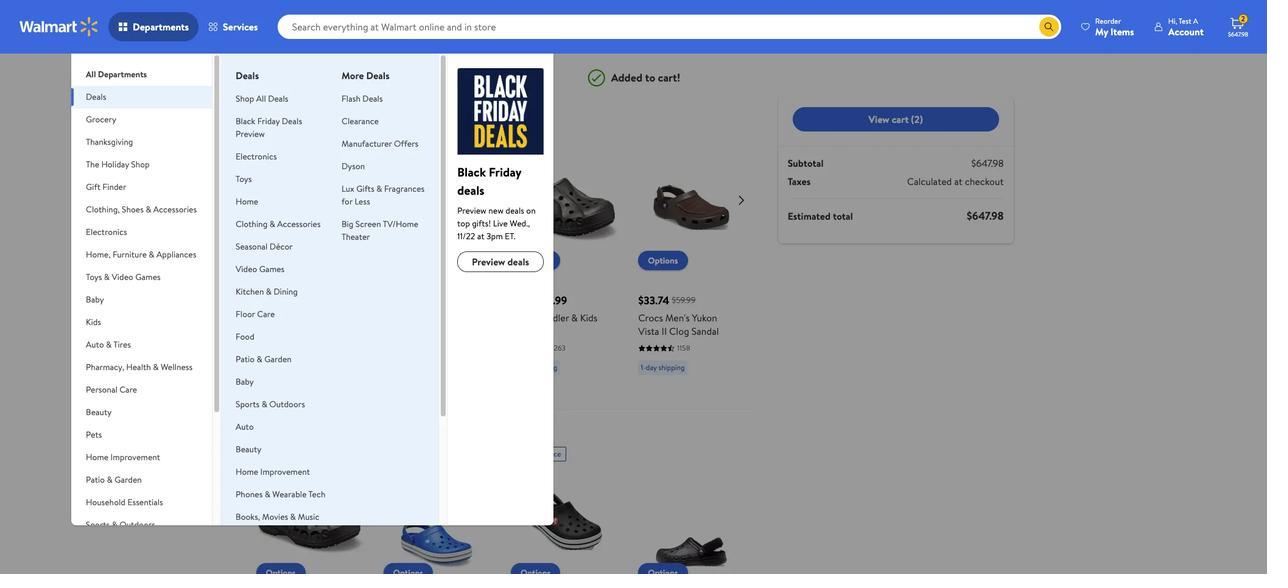 Task type: describe. For each thing, give the bounding box(es) containing it.
1 horizontal spatial crocs toddler & kids crocband clog, sizes 4-6 image
[[511, 466, 618, 573]]

clog, for $19.99
[[427, 325, 450, 338]]

crocs for from $19.99 crocs toddler & kids baya clog 2263
[[511, 311, 536, 325]]

kids button
[[71, 311, 212, 334]]

1 vertical spatial deals
[[506, 205, 525, 217]]

1 vertical spatial departments
[[98, 68, 147, 80]]

0 vertical spatial crocs toddler & kids crocband clog, sizes 4-6 image
[[384, 154, 490, 261]]

& inside from $19.99 crocs toddler & kids crocband clog, sizes 4-6 3094
[[444, 311, 451, 325]]

toys & video games
[[86, 271, 161, 283]]

customers also bought these products
[[254, 107, 458, 123]]

improvement for home improvement link
[[260, 466, 310, 478]]

clog for $33.74
[[670, 325, 690, 338]]

garden for patio & garden link
[[265, 353, 292, 366]]

electronics button
[[71, 221, 212, 244]]

0 vertical spatial reduced price
[[389, 136, 434, 147]]

1 day from the left
[[519, 363, 530, 373]]

also for considered
[[314, 419, 335, 435]]

sports & outdoors link
[[236, 398, 305, 411]]

4- for crocs
[[279, 338, 289, 352]]

kids inside from $19.99 crocs toddler & kids crocband clog, sizes 4-6 3094
[[453, 311, 470, 325]]

1-day shipping inside 'product' group
[[641, 363, 685, 373]]

view
[[869, 113, 890, 126]]

theater
[[342, 231, 370, 243]]

pets button
[[71, 424, 212, 447]]

black for deals
[[458, 164, 486, 180]]

deals right flash
[[363, 93, 383, 105]]

toddler for from $19.99 crocs toddler & kids crocband clog, sizes 4-6 3094
[[410, 311, 442, 325]]

deals right the more
[[367, 69, 390, 82]]

product group containing $24.99
[[256, 130, 363, 404]]

0 vertical spatial home
[[236, 196, 258, 208]]

1 1- from the left
[[514, 363, 519, 373]]

baby for baby 'link'
[[236, 376, 254, 388]]

added
[[612, 70, 643, 85]]

& inside $24.99 crocs toddler & kids classic glitter clog, sizes 4-6
[[317, 311, 323, 325]]

lux
[[342, 183, 355, 195]]

friday for deals
[[489, 164, 522, 180]]

dyson link
[[342, 160, 365, 172]]

books,
[[236, 511, 260, 523]]

price for the right the crocs toddler & kids crocband clog, sizes 4-6 image
[[546, 449, 562, 459]]

manufacturer offers
[[342, 138, 419, 150]]

décor
[[270, 241, 293, 253]]

seasonal décor link
[[236, 241, 293, 253]]

checkout
[[966, 175, 1004, 188]]

home, furniture & appliances button
[[71, 244, 212, 266]]

0 vertical spatial all
[[86, 68, 96, 80]]

electronics for electronics dropdown button
[[86, 226, 127, 238]]

et.
[[505, 230, 516, 243]]

2
[[1242, 14, 1246, 24]]

at inside the black friday deals preview new deals on top gifts! live wed., 11/22 at 3pm et.
[[478, 230, 485, 243]]

& right furniture
[[149, 249, 155, 261]]

departments inside dropdown button
[[133, 20, 189, 34]]

crocs for $33.74 $59.99 crocs men's yukon vista ii clog sandal
[[639, 311, 663, 325]]

bought
[[337, 107, 376, 123]]

screen
[[356, 218, 381, 230]]

$647.98 for subtotal
[[972, 157, 1004, 170]]

walmart image
[[19, 17, 99, 37]]

6 for crocs
[[289, 338, 294, 352]]

gift
[[86, 181, 101, 193]]

pharmacy, health & wellness button
[[71, 356, 212, 379]]

seller for $24.99
[[277, 136, 294, 147]]

auto for auto 'link'
[[236, 421, 254, 433]]

home, furniture & appliances
[[86, 249, 196, 261]]

outdoors for sports & outdoors dropdown button
[[120, 519, 155, 531]]

pharmacy,
[[86, 361, 124, 374]]

1 1-day shipping from the left
[[514, 363, 558, 373]]

1158
[[678, 343, 691, 353]]

phones & wearable tech link
[[236, 489, 326, 501]]

video inside dropdown button
[[112, 271, 133, 283]]

garden for patio & garden dropdown button
[[115, 474, 142, 486]]

flash
[[342, 93, 361, 105]]

kitchen
[[236, 286, 264, 298]]

big screen tv/home theater link
[[342, 218, 419, 243]]

household essentials button
[[71, 492, 212, 514]]

estimated
[[788, 209, 831, 223]]

kids inside from $19.99 crocs toddler & kids baya clog 2263
[[581, 311, 598, 325]]

kids inside $24.99 crocs toddler & kids classic glitter clog, sizes 4-6
[[325, 311, 343, 325]]

& down patio & garden link
[[262, 398, 267, 411]]

1- inside 'product' group
[[641, 363, 646, 373]]

pets
[[86, 429, 102, 441]]

2263
[[550, 343, 566, 353]]

1 horizontal spatial all
[[256, 93, 266, 105]]

big screen tv/home theater
[[342, 218, 419, 243]]

books, movies & music
[[236, 511, 320, 523]]

3 options from the left
[[649, 255, 678, 267]]

all departments link
[[71, 54, 212, 86]]

clog, for crocs
[[317, 325, 340, 338]]

home for home improvement 'dropdown button'
[[86, 451, 109, 464]]

dining
[[274, 286, 298, 298]]

auto & tires
[[86, 339, 131, 351]]

preview deals
[[472, 255, 530, 269]]

patio & garden button
[[71, 469, 212, 492]]

$59.99
[[672, 294, 696, 306]]

games inside toys & video games dropdown button
[[135, 271, 161, 283]]

live
[[493, 218, 508, 230]]

toddler inside $24.99 crocs toddler & kids classic glitter clog, sizes 4-6
[[283, 311, 314, 325]]

sports & outdoors for sports & outdoors dropdown button
[[86, 519, 155, 531]]

video games link
[[236, 263, 285, 275]]

sports & outdoors button
[[71, 514, 212, 537]]

services
[[223, 20, 258, 34]]

calculated
[[908, 175, 953, 188]]

seller for from $19.99
[[532, 136, 549, 147]]

1 vertical spatial accessories
[[277, 218, 321, 230]]

glitter
[[287, 325, 315, 338]]

patio for patio & garden link
[[236, 353, 255, 366]]

from $19.99 crocs toddler & kids baya clog 2263
[[511, 293, 598, 353]]

personal care button
[[71, 379, 212, 402]]

gift finder button
[[71, 176, 212, 199]]

baby for baby "dropdown button"
[[86, 294, 104, 306]]

& down "classic"
[[257, 353, 263, 366]]

preview for deals
[[458, 205, 487, 217]]

flash deals
[[342, 93, 383, 105]]

$24.99 crocs toddler & kids classic glitter clog, sizes 4-6
[[256, 293, 343, 352]]

essentials
[[128, 497, 163, 509]]

gifts
[[357, 183, 375, 195]]

2 vertical spatial deals
[[508, 255, 530, 269]]

crocs unisex baya lined fuzz strap clogs image
[[639, 466, 745, 573]]

departments button
[[108, 12, 199, 41]]

reduced for topmost the crocs toddler & kids crocband clog, sizes 4-6 image
[[389, 136, 416, 147]]

options link for from $19.99
[[511, 251, 561, 271]]

clothing,
[[86, 204, 120, 216]]

baya
[[511, 325, 531, 338]]

from for from $19.99 crocs toddler & kids crocband clog, sizes 4-6 3094
[[384, 293, 409, 308]]

the holiday shop button
[[71, 154, 212, 176]]

household essentials
[[86, 497, 163, 509]]

& left dining
[[266, 286, 272, 298]]

black friday deals preview new deals on top gifts! live wed., 11/22 at 3pm et.
[[458, 164, 536, 243]]

food link
[[236, 331, 255, 343]]

$19.99 for from $19.99 crocs toddler & kids baya clog 2263
[[539, 293, 568, 308]]

estimated total
[[788, 209, 854, 223]]

hi,
[[1169, 16, 1178, 26]]

sports for sports & outdoors dropdown button
[[86, 519, 110, 531]]

Search search field
[[278, 15, 1062, 39]]

deals inside black friday deals preview
[[282, 115, 302, 127]]

gifts!
[[472, 218, 491, 230]]

clearance link
[[342, 115, 379, 127]]

sandal
[[692, 325, 719, 338]]

toys for toys & video games
[[86, 271, 102, 283]]

customers for customers also considered
[[254, 419, 311, 435]]

outdoors for sports & outdoors link
[[270, 398, 305, 411]]

& down home,
[[104, 271, 110, 283]]

options for $24.99
[[266, 255, 296, 267]]

finder
[[103, 181, 126, 193]]

crocs men's yukon vista ii clog sandal image
[[639, 154, 745, 261]]

friday for deals
[[258, 115, 280, 127]]

beauty link
[[236, 444, 262, 456]]

home improvement for home improvement 'dropdown button'
[[86, 451, 160, 464]]

& left tires at left
[[106, 339, 112, 351]]

wearable
[[273, 489, 307, 501]]

calculated at checkout
[[908, 175, 1004, 188]]

care for personal care
[[120, 384, 137, 396]]

grocery button
[[71, 108, 212, 131]]

cart
[[892, 113, 909, 126]]

reduced price inside 'product' group
[[516, 449, 562, 459]]

crocs for from $19.99 crocs toddler & kids crocband clog, sizes 4-6 3094
[[384, 311, 408, 325]]

beauty for beauty dropdown button
[[86, 406, 112, 419]]

home,
[[86, 249, 111, 261]]

2 vertical spatial preview
[[472, 255, 506, 269]]

test
[[1179, 16, 1192, 26]]

0 vertical spatial shop
[[236, 93, 254, 105]]

baby button
[[71, 289, 212, 311]]

pharmacy, health & wellness
[[86, 361, 193, 374]]

product group containing $33.74
[[639, 130, 745, 404]]

2 shipping from the left
[[659, 363, 685, 373]]

reorder
[[1096, 16, 1122, 26]]



Task type: vqa. For each thing, say whether or not it's contained in the screenshot.
topmost your
no



Task type: locate. For each thing, give the bounding box(es) containing it.
2 toddler from the left
[[410, 311, 442, 325]]

seasonal
[[236, 241, 268, 253]]

0 horizontal spatial day
[[519, 363, 530, 373]]

black inside the black friday deals preview new deals on top gifts! live wed., 11/22 at 3pm et.
[[458, 164, 486, 180]]

2 1-day shipping from the left
[[641, 363, 685, 373]]

price
[[418, 136, 434, 147], [546, 449, 562, 459]]

outdoors up customers also considered on the bottom left of page
[[270, 398, 305, 411]]

toddler inside from $19.99 crocs toddler & kids baya clog 2263
[[538, 311, 569, 325]]

day down baya
[[519, 363, 530, 373]]

all up black friday deals preview link
[[256, 93, 266, 105]]

& down household
[[112, 519, 118, 531]]

$19.99
[[411, 293, 440, 308], [539, 293, 568, 308]]

patio & garden up household
[[86, 474, 142, 486]]

0 horizontal spatial shop
[[131, 158, 150, 171]]

appliances
[[157, 249, 196, 261]]

toys for toys link
[[236, 173, 252, 185]]

sizes for crocs
[[256, 338, 277, 352]]

1 clog from the left
[[533, 325, 554, 338]]

$647.98 for estimated total
[[967, 208, 1004, 224]]

1 horizontal spatial sports
[[236, 398, 260, 411]]

0 vertical spatial departments
[[133, 20, 189, 34]]

friday down shop all deals link
[[258, 115, 280, 127]]

2 day from the left
[[646, 363, 657, 373]]

1-day shipping
[[514, 363, 558, 373], [641, 363, 685, 373]]

baby down patio & garden link
[[236, 376, 254, 388]]

2 from from the left
[[511, 293, 536, 308]]

0 horizontal spatial electronics
[[86, 226, 127, 238]]

$647.98 down the checkout
[[967, 208, 1004, 224]]

shipping down 1158
[[659, 363, 685, 373]]

black up "top"
[[458, 164, 486, 180]]

$19.99 for from $19.99 crocs toddler & kids crocband clog, sizes 4-6 3094
[[411, 293, 440, 308]]

sports & outdoors for sports & outdoors link
[[236, 398, 305, 411]]

4- for $19.99
[[384, 338, 393, 352]]

deals image
[[458, 68, 544, 155]]

1 horizontal spatial patio & garden
[[236, 353, 292, 366]]

shop down thanksgiving dropdown button
[[131, 158, 150, 171]]

0 horizontal spatial price
[[418, 136, 434, 147]]

home
[[236, 196, 258, 208], [86, 451, 109, 464], [236, 466, 258, 478]]

sizes inside $24.99 crocs toddler & kids classic glitter clog, sizes 4-6
[[256, 338, 277, 352]]

& right health
[[153, 361, 159, 374]]

from for from $19.99 crocs toddler & kids baya clog 2263
[[511, 293, 536, 308]]

patio & garden inside patio & garden dropdown button
[[86, 474, 142, 486]]

video up kitchen
[[236, 263, 257, 275]]

deals up "top"
[[458, 182, 485, 199]]

crocs
[[256, 311, 281, 325], [384, 311, 408, 325], [511, 311, 536, 325], [639, 311, 663, 325]]

home improvement for home improvement link
[[236, 466, 310, 478]]

classic
[[256, 325, 285, 338]]

$19.99 up crocband
[[411, 293, 440, 308]]

furniture
[[113, 249, 147, 261]]

outdoors
[[270, 398, 305, 411], [120, 519, 155, 531]]

0 horizontal spatial patio
[[86, 474, 105, 486]]

1 horizontal spatial clog,
[[427, 325, 450, 338]]

2 crocs from the left
[[384, 311, 408, 325]]

1 horizontal spatial baby
[[236, 376, 254, 388]]

to
[[646, 70, 656, 85]]

care inside personal care dropdown button
[[120, 384, 137, 396]]

home improvement
[[86, 451, 160, 464], [236, 466, 310, 478]]

1 horizontal spatial toys
[[236, 173, 252, 185]]

0 horizontal spatial crocs toddler & kids baya clog image
[[256, 466, 363, 573]]

& inside from $19.99 crocs toddler & kids baya clog 2263
[[572, 311, 578, 325]]

customers down shop all deals link
[[254, 107, 311, 123]]

reduced inside 'product' group
[[516, 449, 544, 459]]

holiday
[[101, 158, 129, 171]]

beauty down auto 'link'
[[236, 444, 262, 456]]

$647.98 up the checkout
[[972, 157, 1004, 170]]

0 horizontal spatial $19.99
[[411, 293, 440, 308]]

&
[[377, 183, 382, 195], [146, 204, 151, 216], [270, 218, 275, 230], [149, 249, 155, 261], [104, 271, 110, 283], [266, 286, 272, 298], [317, 311, 323, 325], [444, 311, 451, 325], [572, 311, 578, 325], [106, 339, 112, 351], [257, 353, 263, 366], [153, 361, 159, 374], [262, 398, 267, 411], [107, 474, 113, 486], [265, 489, 271, 501], [290, 511, 296, 523], [112, 519, 118, 531]]

black inside black friday deals preview
[[236, 115, 256, 127]]

0 vertical spatial at
[[955, 175, 963, 188]]

deals button
[[71, 86, 212, 108]]

1 horizontal spatial improvement
[[260, 466, 310, 478]]

0 horizontal spatial toddler
[[283, 311, 314, 325]]

electronics for electronics link
[[236, 150, 277, 163]]

personal
[[86, 384, 117, 396]]

& left music
[[290, 511, 296, 523]]

1 horizontal spatial 1-
[[641, 363, 646, 373]]

1 horizontal spatial shop
[[236, 93, 254, 105]]

new
[[489, 205, 504, 217]]

1 horizontal spatial sizes
[[452, 325, 472, 338]]

toys down home,
[[86, 271, 102, 283]]

1 vertical spatial sports
[[86, 519, 110, 531]]

black friday deals preview
[[236, 115, 302, 140]]

1 customers from the top
[[254, 107, 311, 123]]

2 options link from the left
[[511, 251, 561, 271]]

1 horizontal spatial from
[[511, 293, 536, 308]]

toddler up 3094
[[410, 311, 442, 325]]

0 horizontal spatial home improvement
[[86, 451, 160, 464]]

sports & outdoors down baby 'link'
[[236, 398, 305, 411]]

6 for $19.99
[[393, 338, 399, 352]]

product group
[[256, 130, 363, 404], [384, 130, 490, 404], [511, 130, 618, 404], [639, 130, 745, 404], [256, 442, 363, 575], [384, 442, 490, 575], [511, 442, 618, 575]]

patio inside dropdown button
[[86, 474, 105, 486]]

1 horizontal spatial games
[[259, 263, 285, 275]]

deals up wed., on the left top
[[506, 205, 525, 217]]

1 vertical spatial preview
[[458, 205, 487, 217]]

1-day shipping down 1158
[[641, 363, 685, 373]]

clog, right glitter
[[317, 325, 340, 338]]

1 vertical spatial all
[[256, 93, 266, 105]]

3pm
[[487, 230, 503, 243]]

2 clog from the left
[[670, 325, 690, 338]]

options up "$33.74"
[[649, 255, 678, 267]]

crocs inside from $19.99 crocs toddler & kids baya clog 2263
[[511, 311, 536, 325]]

2 horizontal spatial toddler
[[538, 311, 569, 325]]

& right gifts
[[377, 183, 382, 195]]

6 inside from $19.99 crocs toddler & kids crocband clog, sizes 4-6 3094
[[393, 338, 399, 352]]

customers for customers also bought these products
[[254, 107, 311, 123]]

& inside lux gifts & fragrances for less
[[377, 183, 382, 195]]

from inside from $19.99 crocs toddler & kids crocband clog, sizes 4-6 3094
[[384, 293, 409, 308]]

baby down toys & video games on the left top of the page
[[86, 294, 104, 306]]

best for $24.99
[[261, 136, 275, 147]]

day inside 'product' group
[[646, 363, 657, 373]]

toddler up 2263
[[538, 311, 569, 325]]

patio & garden for patio & garden link
[[236, 353, 292, 366]]

at down gifts!
[[478, 230, 485, 243]]

1 horizontal spatial sports & outdoors
[[236, 398, 305, 411]]

household
[[86, 497, 126, 509]]

crocs toddler & kids classic glitter clog, sizes 4-6 image
[[256, 154, 363, 261]]

home improvement button
[[71, 447, 212, 469]]

2 $647.98
[[1229, 14, 1249, 38]]

options
[[266, 255, 296, 267], [521, 255, 551, 267], [649, 255, 678, 267]]

lux gifts & fragrances for less link
[[342, 183, 425, 208]]

at left the checkout
[[955, 175, 963, 188]]

items
[[1111, 25, 1135, 38]]

from up baya
[[511, 293, 536, 308]]

0 horizontal spatial baby
[[86, 294, 104, 306]]

1 vertical spatial improvement
[[260, 466, 310, 478]]

preview up electronics link
[[236, 128, 265, 140]]

toddler inside from $19.99 crocs toddler & kids crocband clog, sizes 4-6 3094
[[410, 311, 442, 325]]

black for deals
[[236, 115, 256, 127]]

sports & outdoors inside sports & outdoors dropdown button
[[86, 519, 155, 531]]

2 6 from the left
[[393, 338, 399, 352]]

1 from from the left
[[384, 293, 409, 308]]

1 vertical spatial reduced price
[[516, 449, 562, 459]]

patio & garden for patio & garden dropdown button
[[86, 474, 142, 486]]

1 vertical spatial shop
[[131, 158, 150, 171]]

& right the clothing
[[270, 218, 275, 230]]

1-day shipping down 2263
[[514, 363, 558, 373]]

crocs toddler & kids crocband clog, sizes 4-6 image
[[384, 154, 490, 261], [511, 466, 618, 573]]

best for from $19.99
[[516, 136, 530, 147]]

top
[[458, 218, 470, 230]]

from up crocband
[[384, 293, 409, 308]]

friday up new
[[489, 164, 522, 180]]

electronics up toys link
[[236, 150, 277, 163]]

best seller for from $19.99
[[516, 136, 549, 147]]

beauty down personal
[[86, 406, 112, 419]]

1 horizontal spatial black
[[458, 164, 486, 180]]

deals down et.
[[508, 255, 530, 269]]

cart!
[[658, 70, 681, 85]]

considered
[[337, 419, 396, 435]]

wellness
[[161, 361, 193, 374]]

1 vertical spatial electronics
[[86, 226, 127, 238]]

clog
[[533, 325, 554, 338], [670, 325, 690, 338]]

toys inside dropdown button
[[86, 271, 102, 283]]

1 horizontal spatial outdoors
[[270, 398, 305, 411]]

less
[[355, 196, 370, 208]]

0 vertical spatial outdoors
[[270, 398, 305, 411]]

preview down 3pm
[[472, 255, 506, 269]]

2 horizontal spatial options
[[649, 255, 678, 267]]

patio & garden down "classic"
[[236, 353, 292, 366]]

sizes right crocband
[[452, 325, 472, 338]]

crocs inside $33.74 $59.99 crocs men's yukon vista ii clog sandal
[[639, 311, 663, 325]]

best seller for $24.99
[[261, 136, 294, 147]]

home for home improvement link
[[236, 466, 258, 478]]

1 horizontal spatial 6
[[393, 338, 399, 352]]

black down the "shop all deals"
[[236, 115, 256, 127]]

sizes for $19.99
[[452, 325, 472, 338]]

deals up the "shop all deals"
[[236, 69, 259, 82]]

baby inside "dropdown button"
[[86, 294, 104, 306]]

0 vertical spatial patio & garden
[[236, 353, 292, 366]]

floor care
[[236, 308, 275, 320]]

1 4- from the left
[[279, 338, 289, 352]]

price for topmost the crocs toddler & kids crocband clog, sizes 4-6 image
[[418, 136, 434, 147]]

a
[[1194, 16, 1199, 26]]

care up "classic"
[[257, 308, 275, 320]]

1 $19.99 from the left
[[411, 293, 440, 308]]

deals up black friday deals preview
[[268, 93, 289, 105]]

day down vista
[[646, 363, 657, 373]]

best
[[261, 136, 275, 147], [516, 136, 530, 147], [261, 449, 275, 459]]

garden
[[265, 353, 292, 366], [115, 474, 142, 486]]

kitchen & dining link
[[236, 286, 298, 298]]

2 clog, from the left
[[427, 325, 450, 338]]

0 horizontal spatial clog
[[533, 325, 554, 338]]

grocery
[[86, 113, 116, 126]]

$647.98 down "2"
[[1229, 30, 1249, 38]]

options down décor
[[266, 255, 296, 267]]

1 vertical spatial garden
[[115, 474, 142, 486]]

sizes up patio & garden link
[[256, 338, 277, 352]]

crocs inside $24.99 crocs toddler & kids classic glitter clog, sizes 4-6
[[256, 311, 281, 325]]

3 options link from the left
[[639, 251, 688, 271]]

clothing & accessories
[[236, 218, 321, 230]]

sports & outdoors down household essentials at the bottom left of the page
[[86, 519, 155, 531]]

also left "considered"
[[314, 419, 335, 435]]

auto inside 'dropdown button'
[[86, 339, 104, 351]]

0 horizontal spatial 4-
[[279, 338, 289, 352]]

3 crocs from the left
[[511, 311, 536, 325]]

1 shipping from the left
[[531, 363, 558, 373]]

auto for auto & tires
[[86, 339, 104, 351]]

care down health
[[120, 384, 137, 396]]

1 horizontal spatial reduced
[[516, 449, 544, 459]]

0 vertical spatial price
[[418, 136, 434, 147]]

1 options link from the left
[[256, 251, 306, 271]]

shop all deals link
[[236, 93, 289, 105]]

1 horizontal spatial options
[[521, 255, 551, 267]]

manufacturer
[[342, 138, 392, 150]]

0 vertical spatial care
[[257, 308, 275, 320]]

shop
[[236, 93, 254, 105], [131, 158, 150, 171]]

0 horizontal spatial accessories
[[153, 204, 197, 216]]

0 horizontal spatial shipping
[[531, 363, 558, 373]]

customers down sports & outdoors link
[[254, 419, 311, 435]]

& right shoes
[[146, 204, 151, 216]]

4-
[[279, 338, 289, 352], [384, 338, 393, 352]]

options for from $19.99
[[521, 255, 551, 267]]

0 horizontal spatial improvement
[[111, 451, 160, 464]]

2 customers from the top
[[254, 419, 311, 435]]

0 vertical spatial patio
[[236, 353, 255, 366]]

1 6 from the left
[[289, 338, 294, 352]]

crocs inside from $19.99 crocs toddler & kids crocband clog, sizes 4-6 3094
[[384, 311, 408, 325]]

shoes
[[122, 204, 144, 216]]

deals inside dropdown button
[[86, 91, 106, 103]]

1 horizontal spatial 4-
[[384, 338, 393, 352]]

1 horizontal spatial 1-day shipping
[[641, 363, 685, 373]]

total
[[833, 209, 854, 223]]

toys link
[[236, 173, 252, 185]]

home inside 'dropdown button'
[[86, 451, 109, 464]]

music
[[298, 511, 320, 523]]

& right crocband
[[444, 311, 451, 325]]

0 vertical spatial garden
[[265, 353, 292, 366]]

0 horizontal spatial garden
[[115, 474, 142, 486]]

sports inside dropdown button
[[86, 519, 110, 531]]

electronics down clothing,
[[86, 226, 127, 238]]

home down pets
[[86, 451, 109, 464]]

3094
[[423, 356, 440, 367]]

outdoors down household essentials dropdown button
[[120, 519, 155, 531]]

price inside 'product' group
[[546, 449, 562, 459]]

clog right ii
[[670, 325, 690, 338]]

product group containing reduced price
[[511, 442, 618, 575]]

crocs toddler & kids baya clog image
[[511, 154, 618, 261], [256, 466, 363, 573]]

1 options from the left
[[266, 255, 296, 267]]

deals down shop all deals link
[[282, 115, 302, 127]]

outdoors inside dropdown button
[[120, 519, 155, 531]]

floor care link
[[236, 308, 275, 320]]

next slide for customers also bought these products list image
[[730, 188, 754, 213]]

1 horizontal spatial auto
[[236, 421, 254, 433]]

view cart (2)
[[869, 113, 923, 126]]

2 vertical spatial $647.98
[[967, 208, 1004, 224]]

preview for deals
[[236, 128, 265, 140]]

0 horizontal spatial options link
[[256, 251, 306, 271]]

games up kitchen & dining link
[[259, 263, 285, 275]]

patio for patio & garden dropdown button
[[86, 474, 105, 486]]

1 vertical spatial home
[[86, 451, 109, 464]]

shop inside the holiday shop dropdown button
[[131, 158, 150, 171]]

movies
[[262, 511, 288, 523]]

0 horizontal spatial from
[[384, 293, 409, 308]]

1 vertical spatial price
[[546, 449, 562, 459]]

1 vertical spatial baby
[[236, 376, 254, 388]]

more
[[342, 69, 364, 82]]

1- down vista
[[641, 363, 646, 373]]

0 horizontal spatial clog,
[[317, 325, 340, 338]]

video down furniture
[[112, 271, 133, 283]]

auto & tires button
[[71, 334, 212, 356]]

0 vertical spatial deals
[[458, 182, 485, 199]]

search icon image
[[1045, 22, 1055, 32]]

toys up 'home' link
[[236, 173, 252, 185]]

0 vertical spatial friday
[[258, 115, 280, 127]]

clog, up 3094
[[427, 325, 450, 338]]

preview deals link
[[458, 252, 544, 272]]

0 vertical spatial sports & outdoors
[[236, 398, 305, 411]]

1 vertical spatial toys
[[86, 271, 102, 283]]

3 toddler from the left
[[538, 311, 569, 325]]

& right glitter
[[317, 311, 323, 325]]

reduced price
[[389, 136, 434, 147], [516, 449, 562, 459]]

0 vertical spatial beauty
[[86, 406, 112, 419]]

$33.74
[[639, 293, 670, 308]]

2 horizontal spatial options link
[[639, 251, 688, 271]]

4- inside $24.99 crocs toddler & kids classic glitter clog, sizes 4-6
[[279, 338, 289, 352]]

garden down "classic"
[[265, 353, 292, 366]]

1 horizontal spatial video
[[236, 263, 257, 275]]

$19.99 inside from $19.99 crocs toddler & kids crocband clog, sizes 4-6 3094
[[411, 293, 440, 308]]

1 vertical spatial patio & garden
[[86, 474, 142, 486]]

phones & wearable tech
[[236, 489, 326, 501]]

home down beauty link
[[236, 466, 258, 478]]

1 horizontal spatial garden
[[265, 353, 292, 366]]

friday inside black friday deals preview
[[258, 115, 280, 127]]

4 crocs from the left
[[639, 311, 663, 325]]

the
[[86, 158, 99, 171]]

accessories up décor
[[277, 218, 321, 230]]

patio down food at the left bottom of page
[[236, 353, 255, 366]]

2 4- from the left
[[384, 338, 393, 352]]

0 horizontal spatial options
[[266, 255, 296, 267]]

friday inside the black friday deals preview new deals on top gifts! live wed., 11/22 at 3pm et.
[[489, 164, 522, 180]]

auto up beauty link
[[236, 421, 254, 433]]

2 also from the top
[[314, 419, 335, 435]]

home link
[[236, 196, 258, 208]]

home improvement inside 'dropdown button'
[[86, 451, 160, 464]]

1 vertical spatial black
[[458, 164, 486, 180]]

view cart (2) button
[[793, 107, 1000, 132]]

departments up all departments link
[[133, 20, 189, 34]]

flash deals link
[[342, 93, 383, 105]]

0 horizontal spatial black
[[236, 115, 256, 127]]

all
[[86, 68, 96, 80], [256, 93, 266, 105]]

0 horizontal spatial patio & garden
[[86, 474, 142, 486]]

shipping down 2263
[[531, 363, 558, 373]]

1 vertical spatial sports & outdoors
[[86, 519, 155, 531]]

0 vertical spatial crocs toddler & kids baya clog image
[[511, 154, 618, 261]]

tech
[[309, 489, 326, 501]]

0 horizontal spatial sports & outdoors
[[86, 519, 155, 531]]

0 horizontal spatial all
[[86, 68, 96, 80]]

& right baya
[[572, 311, 578, 325]]

garden up household essentials at the bottom left of the page
[[115, 474, 142, 486]]

kids inside dropdown button
[[86, 316, 101, 328]]

black
[[236, 115, 256, 127], [458, 164, 486, 180]]

1 horizontal spatial options link
[[511, 251, 561, 271]]

clog inside from $19.99 crocs toddler & kids baya clog 2263
[[533, 325, 554, 338]]

clog, inside $24.99 crocs toddler & kids classic glitter clog, sizes 4-6
[[317, 325, 340, 338]]

$24.99
[[256, 293, 289, 308]]

1 horizontal spatial crocs toddler & kids baya clog image
[[511, 154, 618, 261]]

0 vertical spatial $647.98
[[1229, 30, 1249, 38]]

from inside from $19.99 crocs toddler & kids baya clog 2263
[[511, 293, 536, 308]]

beauty inside dropdown button
[[86, 406, 112, 419]]

1-
[[514, 363, 519, 373], [641, 363, 646, 373]]

also
[[314, 107, 335, 123], [314, 419, 335, 435]]

sports for sports & outdoors link
[[236, 398, 260, 411]]

1 horizontal spatial friday
[[489, 164, 522, 180]]

toddler down dining
[[283, 311, 314, 325]]

1 horizontal spatial patio
[[236, 353, 255, 366]]

0 horizontal spatial 1-
[[514, 363, 519, 373]]

crocs unisex crocband clog sandal image
[[384, 466, 490, 573]]

patio up household
[[86, 474, 105, 486]]

options link for $24.99
[[256, 251, 306, 271]]

accessories down gift finder dropdown button
[[153, 204, 197, 216]]

departments up deals dropdown button
[[98, 68, 147, 80]]

auto up pharmacy,
[[86, 339, 104, 351]]

reduced for the right the crocs toddler & kids crocband clog, sizes 4-6 image
[[516, 449, 544, 459]]

2 vertical spatial home
[[236, 466, 258, 478]]

1 horizontal spatial day
[[646, 363, 657, 373]]

home down toys link
[[236, 196, 258, 208]]

improvement inside home improvement 'dropdown button'
[[111, 451, 160, 464]]

manufacturer offers link
[[342, 138, 419, 150]]

preview up "top"
[[458, 205, 487, 217]]

0 vertical spatial home improvement
[[86, 451, 160, 464]]

options down wed., on the left top
[[521, 255, 551, 267]]

customers also considered
[[254, 419, 396, 435]]

1 horizontal spatial clog
[[670, 325, 690, 338]]

1 crocs from the left
[[256, 311, 281, 325]]

toddler for from $19.99 crocs toddler & kids baya clog 2263
[[538, 311, 569, 325]]

improvement for home improvement 'dropdown button'
[[111, 451, 160, 464]]

& right 'phones'
[[265, 489, 271, 501]]

care for floor care
[[257, 308, 275, 320]]

preview inside black friday deals preview
[[236, 128, 265, 140]]

0 vertical spatial sports
[[236, 398, 260, 411]]

beauty for beauty link
[[236, 444, 262, 456]]

black friday deals preview link
[[236, 115, 302, 140]]

product group containing best seller
[[256, 442, 363, 575]]

electronics inside dropdown button
[[86, 226, 127, 238]]

4- inside from $19.99 crocs toddler & kids crocband clog, sizes 4-6 3094
[[384, 338, 393, 352]]

1 horizontal spatial electronics
[[236, 150, 277, 163]]

dyson
[[342, 160, 365, 172]]

vista
[[639, 325, 660, 338]]

0 vertical spatial reduced
[[389, 136, 416, 147]]

1 clog, from the left
[[317, 325, 340, 338]]

garden inside dropdown button
[[115, 474, 142, 486]]

reorder my items
[[1096, 16, 1135, 38]]

0 horizontal spatial 6
[[289, 338, 294, 352]]

clog, inside from $19.99 crocs toddler & kids crocband clog, sizes 4-6 3094
[[427, 325, 450, 338]]

1 also from the top
[[314, 107, 335, 123]]

sizes inside from $19.99 crocs toddler & kids crocband clog, sizes 4-6 3094
[[452, 325, 472, 338]]

Walmart Site-Wide search field
[[278, 15, 1062, 39]]

2 1- from the left
[[641, 363, 646, 373]]

improvement down pets dropdown button
[[111, 451, 160, 464]]

1- down baya
[[514, 363, 519, 373]]

taxes
[[788, 175, 811, 188]]

6 inside $24.99 crocs toddler & kids classic glitter clog, sizes 4-6
[[289, 338, 294, 352]]

clog inside $33.74 $59.99 crocs men's yukon vista ii clog sandal
[[670, 325, 690, 338]]

clog for from
[[533, 325, 554, 338]]

& up household
[[107, 474, 113, 486]]

preview inside the black friday deals preview new deals on top gifts! live wed., 11/22 at 3pm et.
[[458, 205, 487, 217]]

also for bought
[[314, 107, 335, 123]]

thanksgiving button
[[71, 131, 212, 154]]

0 horizontal spatial auto
[[86, 339, 104, 351]]

accessories inside 'dropdown button'
[[153, 204, 197, 216]]

preview
[[236, 128, 265, 140], [458, 205, 487, 217], [472, 255, 506, 269]]

2 $19.99 from the left
[[539, 293, 568, 308]]

electronics link
[[236, 150, 277, 163]]

$19.99 inside from $19.99 crocs toddler & kids baya clog 2263
[[539, 293, 568, 308]]

home improvement down pets dropdown button
[[86, 451, 160, 464]]

more deals
[[342, 69, 390, 82]]

deals up grocery
[[86, 91, 106, 103]]

improvement up wearable
[[260, 466, 310, 478]]

1 toddler from the left
[[283, 311, 314, 325]]

0 horizontal spatial at
[[478, 230, 485, 243]]

games down 'home, furniture & appliances' dropdown button
[[135, 271, 161, 283]]

tires
[[114, 339, 131, 351]]

2 options from the left
[[521, 255, 551, 267]]

sports down household
[[86, 519, 110, 531]]

yukon
[[692, 311, 718, 325]]



